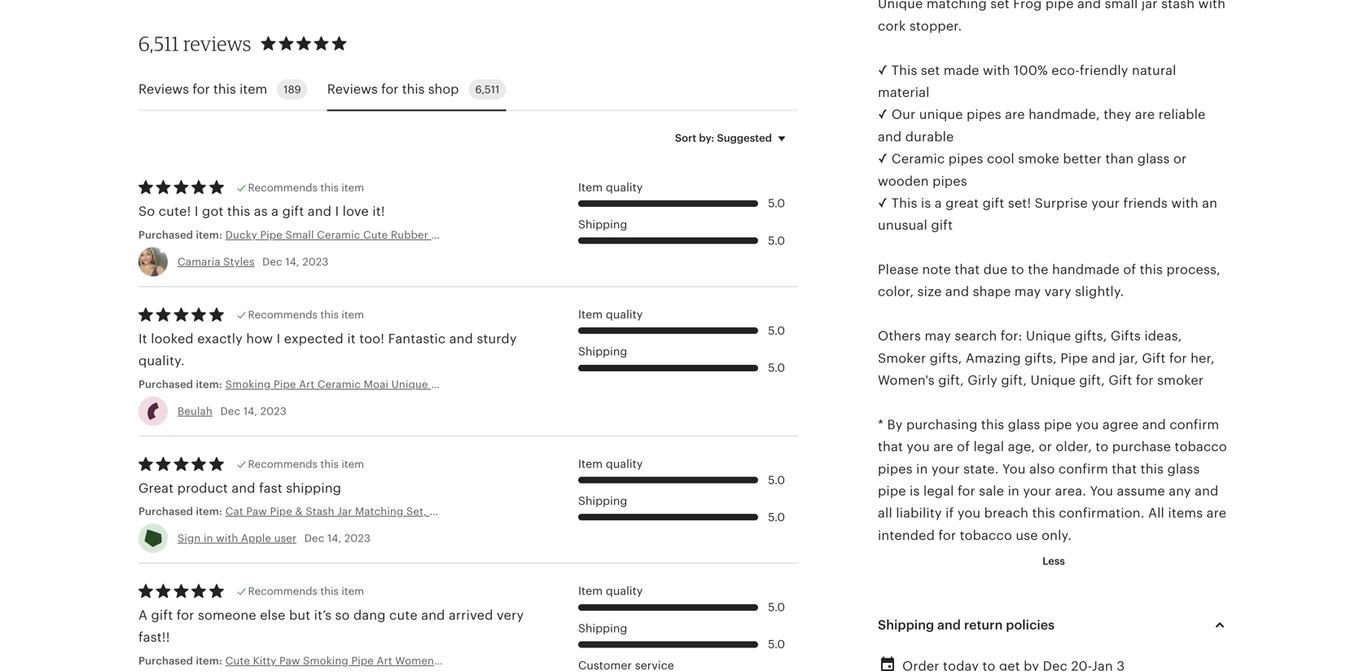 Task type: describe. For each thing, give the bounding box(es) containing it.
recommends this item for i
[[248, 309, 364, 321]]

confirmation.
[[1059, 506, 1145, 521]]

shipping inside dropdown button
[[878, 618, 935, 632]]

5 5.0 from the top
[[768, 474, 785, 487]]

handmade
[[1053, 262, 1120, 277]]

less
[[1043, 555, 1065, 567]]

of inside * by purchasing this glass pipe you agree and confirm that you are of legal age, or older, to purchase tobacco pipes in your state. you also confirm that this glass pipe is legal for sale in your area. you assume any and all liability if you breach this confirmation. all items are intended for tobacco use only.
[[957, 440, 970, 454]]

this up so cute! i got this as a gift and i love it!
[[320, 182, 339, 194]]

all
[[1149, 506, 1165, 521]]

1 vertical spatial you
[[1090, 484, 1114, 499]]

friends
[[1124, 196, 1168, 211]]

sign in with apple user dec 14, 2023
[[178, 532, 371, 545]]

and up purchase
[[1143, 417, 1167, 432]]

gifts
[[1111, 329, 1141, 343]]

are up "cool"
[[1005, 107, 1025, 122]]

a inside ✓ this set made with 100% eco-friendly natural material ✓ our unique pipes are handmade, they are reliable and durable ✓ ceramic pipes cool smoke better than glass or wooden pipes ✓ this is a great gift set! surprise your friends with an unusual gift
[[935, 196, 942, 211]]

this down reviews
[[213, 82, 236, 97]]

cute!
[[159, 204, 191, 219]]

of inside please note that due to the handmade of this process, color, size and shape may vary slightly.
[[1124, 262, 1137, 277]]

0 horizontal spatial a
[[271, 204, 279, 219]]

0 vertical spatial legal
[[974, 440, 1005, 454]]

*
[[878, 417, 884, 432]]

made
[[944, 63, 980, 78]]

is inside * by purchasing this glass pipe you agree and confirm that you are of legal age, or older, to purchase tobacco pipes in your state. you also confirm that this glass pipe is legal for sale in your area. you assume any and all liability if you breach this confirmation. all items are intended for tobacco use only.
[[910, 484, 920, 499]]

shop
[[428, 82, 459, 97]]

this left as
[[227, 204, 250, 219]]

product
[[177, 481, 228, 496]]

purchasing
[[907, 417, 978, 432]]

vary
[[1045, 285, 1072, 299]]

and left fast
[[232, 481, 256, 496]]

it
[[138, 331, 147, 346]]

3 gift, from the left
[[1080, 373, 1105, 388]]

and inside ✓ this set made with 100% eco-friendly natural material ✓ our unique pipes are handmade, they are reliable and durable ✓ ceramic pipes cool smoke better than glass or wooden pipes ✓ this is a great gift set! surprise your friends with an unusual gift
[[878, 129, 902, 144]]

for inside a gift for someone else but it's so dang cute and arrived very fast!!
[[177, 608, 194, 623]]

this up only.
[[1033, 506, 1056, 521]]

0 horizontal spatial confirm
[[1059, 462, 1109, 476]]

beulah dec 14, 2023
[[178, 405, 287, 417]]

2 vertical spatial your
[[1024, 484, 1052, 499]]

agree
[[1103, 417, 1139, 432]]

this up expected
[[320, 309, 339, 321]]

expected
[[284, 331, 344, 346]]

1 vertical spatial your
[[932, 462, 960, 476]]

policies
[[1006, 618, 1055, 632]]

sale
[[979, 484, 1005, 499]]

jar
[[1142, 0, 1158, 11]]

2 this from the top
[[892, 196, 918, 211]]

recommends this item for shipping
[[248, 458, 364, 470]]

gift inside a gift for someone else but it's so dang cute and arrived very fast!!
[[151, 608, 173, 623]]

ideas,
[[1145, 329, 1183, 343]]

any
[[1169, 484, 1192, 499]]

shipping
[[286, 481, 341, 496]]

a gift for someone else but it's so dang cute and arrived very fast!!
[[138, 608, 524, 645]]

an
[[1203, 196, 1218, 211]]

6 5.0 from the top
[[768, 511, 785, 524]]

1 horizontal spatial confirm
[[1170, 417, 1220, 432]]

breach
[[985, 506, 1029, 521]]

item quality for and
[[578, 585, 643, 598]]

2 vertical spatial unique
[[1031, 373, 1076, 388]]

too!
[[359, 331, 385, 346]]

0 horizontal spatial tobacco
[[960, 528, 1013, 543]]

and inside please note that due to the handmade of this process, color, size and shape may vary slightly.
[[946, 285, 970, 299]]

i inside it looked exactly how i expected it too! fantastic and sturdy quality.
[[277, 331, 281, 346]]

1 5.0 from the top
[[768, 197, 785, 210]]

item for and
[[578, 585, 603, 598]]

cool
[[987, 152, 1015, 166]]

3 item quality from the top
[[578, 457, 643, 470]]

item for i
[[342, 309, 364, 321]]

2 horizontal spatial i
[[335, 204, 339, 219]]

item for else
[[342, 586, 364, 598]]

pipes inside * by purchasing this glass pipe you agree and confirm that you are of legal age, or older, to purchase tobacco pipes in your state. you also confirm that this glass pipe is legal for sale in your area. you assume any and all liability if you breach this confirmation. all items are intended for tobacco use only.
[[878, 462, 913, 476]]

sort by: suggested button
[[663, 121, 804, 155]]

is inside ✓ this set made with 100% eco-friendly natural material ✓ our unique pipes are handmade, they are reliable and durable ✓ ceramic pipes cool smoke better than glass or wooden pipes ✓ this is a great gift set! surprise your friends with an unusual gift
[[921, 196, 931, 211]]

pipes left "cool"
[[949, 152, 984, 166]]

and left love
[[308, 204, 332, 219]]

0 horizontal spatial i
[[195, 204, 199, 219]]

1 horizontal spatial you
[[958, 506, 981, 521]]

for down if
[[939, 528, 957, 543]]

this down purchase
[[1141, 462, 1164, 476]]

unique matching set frog pipe and small jar stash with cork stopper.
[[878, 0, 1226, 33]]

stopper.
[[910, 19, 962, 33]]

shape
[[973, 285, 1011, 299]]

item for love
[[578, 181, 603, 194]]

with left apple
[[216, 532, 238, 545]]

0 horizontal spatial gift
[[1109, 373, 1133, 388]]

for up smoker
[[1170, 351, 1188, 366]]

this up shipping
[[320, 458, 339, 470]]

that inside please note that due to the handmade of this process, color, size and shape may vary slightly.
[[955, 262, 980, 277]]

1 gift, from the left
[[939, 373, 964, 388]]

looked
[[151, 331, 194, 346]]

with left 100%
[[983, 63, 1010, 78]]

shipping for and
[[578, 622, 628, 635]]

else
[[260, 608, 286, 623]]

0 horizontal spatial dec
[[220, 405, 241, 417]]

for left shop
[[381, 82, 399, 97]]

women's
[[878, 373, 935, 388]]

pipes right "unique"
[[967, 107, 1002, 122]]

100%
[[1014, 63, 1048, 78]]

this down girly
[[982, 417, 1005, 432]]

stash
[[1162, 0, 1195, 11]]

2 vertical spatial dec
[[304, 532, 325, 545]]

and inside it looked exactly how i expected it too! fantastic and sturdy quality.
[[449, 331, 473, 346]]

purchased for cute!
[[138, 229, 193, 241]]

great
[[138, 481, 174, 496]]

are right they
[[1135, 107, 1155, 122]]

smoke
[[1019, 152, 1060, 166]]

reviews for this item
[[138, 82, 267, 97]]

0 horizontal spatial 14,
[[243, 405, 258, 417]]

wooden
[[878, 174, 929, 188]]

fast
[[259, 481, 283, 496]]

this inside please note that due to the handmade of this process, color, size and shape may vary slightly.
[[1140, 262, 1163, 277]]

shipping and return policies
[[878, 618, 1055, 632]]

so
[[335, 608, 350, 623]]

it
[[347, 331, 356, 346]]

also
[[1030, 462, 1055, 476]]

surprise
[[1035, 196, 1088, 211]]

1 horizontal spatial 2023
[[302, 256, 329, 268]]

her,
[[1191, 351, 1215, 366]]

0 horizontal spatial in
[[204, 532, 213, 545]]

camaria styles link
[[178, 256, 255, 268]]

durable
[[906, 129, 954, 144]]

1 horizontal spatial 14,
[[285, 256, 300, 268]]

2 ✓ from the top
[[878, 107, 888, 122]]

all
[[878, 506, 893, 521]]

purchased for gift
[[138, 655, 193, 667]]

please note that due to the handmade of this process, color, size and shape may vary slightly.
[[878, 262, 1221, 299]]

3 item from the top
[[578, 457, 603, 470]]

for:
[[1001, 329, 1023, 343]]

purchase
[[1113, 440, 1172, 454]]

area.
[[1055, 484, 1087, 499]]

state.
[[964, 462, 999, 476]]

set!
[[1008, 196, 1032, 211]]

or inside ✓ this set made with 100% eco-friendly natural material ✓ our unique pipes are handmade, they are reliable and durable ✓ ceramic pipes cool smoke better than glass or wooden pipes ✓ this is a great gift set! surprise your friends with an unusual gift
[[1174, 152, 1187, 166]]

return
[[964, 618, 1003, 632]]

someone
[[198, 608, 256, 623]]

2 vertical spatial 14,
[[327, 532, 342, 545]]

very
[[497, 608, 524, 623]]

are down purchasing
[[934, 440, 954, 454]]

0 horizontal spatial gifts,
[[930, 351, 963, 366]]

gift down great at right
[[931, 218, 953, 233]]

7 5.0 from the top
[[768, 601, 785, 614]]

to inside * by purchasing this glass pipe you agree and confirm that you are of legal age, or older, to purchase tobacco pipes in your state. you also confirm that this glass pipe is legal for sale in your area. you assume any and all liability if you breach this confirmation. all items are intended for tobacco use only.
[[1096, 440, 1109, 454]]

sort by: suggested
[[675, 132, 772, 144]]

3 quality from the top
[[606, 457, 643, 470]]

purchased item: for looked
[[138, 378, 225, 390]]

gift left set!
[[983, 196, 1005, 211]]

great
[[946, 196, 979, 211]]

2 horizontal spatial gifts,
[[1075, 329, 1108, 343]]

1 vertical spatial glass
[[1008, 417, 1041, 432]]

suggested
[[717, 132, 772, 144]]

to inside please note that due to the handmade of this process, color, size and shape may vary slightly.
[[1012, 262, 1025, 277]]

1 vertical spatial pipe
[[1044, 417, 1073, 432]]

set for made
[[921, 63, 940, 78]]

unusual
[[878, 218, 928, 233]]

2 horizontal spatial that
[[1112, 462, 1137, 476]]

older,
[[1056, 440, 1092, 454]]

use
[[1016, 528, 1038, 543]]

liability
[[896, 506, 942, 521]]

your inside ✓ this set made with 100% eco-friendly natural material ✓ our unique pipes are handmade, they are reliable and durable ✓ ceramic pipes cool smoke better than glass or wooden pipes ✓ this is a great gift set! surprise your friends with an unusual gift
[[1092, 196, 1120, 211]]

process,
[[1167, 262, 1221, 277]]

item for this
[[342, 182, 364, 194]]

how
[[246, 331, 273, 346]]



Task type: locate. For each thing, give the bounding box(es) containing it.
0 horizontal spatial legal
[[924, 484, 954, 499]]

quality.
[[138, 354, 185, 368]]

purchased item: down the cute!
[[138, 229, 225, 241]]

3 recommends from the top
[[248, 458, 318, 470]]

item: up 'beulah' 'link'
[[196, 378, 222, 390]]

1 vertical spatial you
[[907, 440, 930, 454]]

girly
[[968, 373, 998, 388]]

✓ this set made with 100% eco-friendly natural material ✓ our unique pipes are handmade, they are reliable and durable ✓ ceramic pipes cool smoke better than glass or wooden pipes ✓ this is a great gift set! surprise your friends with an unusual gift
[[878, 63, 1218, 233]]

your down also
[[1024, 484, 1052, 499]]

sturdy
[[477, 331, 517, 346]]

reviews for reviews for this item
[[138, 82, 189, 97]]

you down purchasing
[[907, 440, 930, 454]]

and inside a gift for someone else but it's so dang cute and arrived very fast!!
[[421, 608, 445, 623]]

2023 down how
[[260, 405, 287, 417]]

1 horizontal spatial reviews
[[327, 82, 378, 97]]

unique inside unique matching set frog pipe and small jar stash with cork stopper.
[[878, 0, 923, 11]]

1 horizontal spatial of
[[1124, 262, 1137, 277]]

of up state.
[[957, 440, 970, 454]]

pipes up great at right
[[933, 174, 968, 188]]

1 horizontal spatial gift,
[[1002, 373, 1027, 388]]

small
[[1105, 0, 1138, 11]]

and right the cute
[[421, 608, 445, 623]]

4 item from the top
[[578, 585, 603, 598]]

unique up cork
[[878, 0, 923, 11]]

1 this from the top
[[892, 63, 918, 78]]

pipe inside unique matching set frog pipe and small jar stash with cork stopper.
[[1046, 0, 1074, 11]]

2 vertical spatial that
[[1112, 462, 1137, 476]]

1 horizontal spatial may
[[1015, 285, 1041, 299]]

0 horizontal spatial to
[[1012, 262, 1025, 277]]

2 recommends from the top
[[248, 309, 318, 321]]

3 ✓ from the top
[[878, 152, 888, 166]]

glass up any
[[1168, 462, 1200, 476]]

your
[[1092, 196, 1120, 211], [932, 462, 960, 476], [1024, 484, 1052, 499]]

items
[[1169, 506, 1203, 521]]

got
[[202, 204, 224, 219]]

item:
[[196, 229, 222, 241], [196, 378, 222, 390], [196, 506, 222, 518], [196, 655, 222, 667]]

purchased item: for cute!
[[138, 229, 225, 241]]

0 vertical spatial 6,511
[[138, 31, 179, 55]]

pipes down by
[[878, 462, 913, 476]]

6,511 for 6,511
[[475, 83, 500, 96]]

this
[[892, 63, 918, 78], [892, 196, 918, 211]]

shipping
[[578, 218, 628, 231], [578, 345, 628, 358], [578, 495, 628, 508], [878, 618, 935, 632], [578, 622, 628, 635]]

tobacco
[[1175, 440, 1228, 454], [960, 528, 1013, 543]]

item: for for
[[196, 655, 222, 667]]

4 5.0 from the top
[[768, 361, 785, 374]]

0 vertical spatial glass
[[1138, 152, 1170, 166]]

but
[[289, 608, 311, 623]]

may down the
[[1015, 285, 1041, 299]]

recommends up fast
[[248, 458, 318, 470]]

item for shipping
[[342, 458, 364, 470]]

0 horizontal spatial gift,
[[939, 373, 964, 388]]

gift, down amazing in the right of the page
[[1002, 373, 1027, 388]]

shipping and return policies button
[[864, 606, 1245, 645]]

for
[[193, 82, 210, 97], [381, 82, 399, 97], [1170, 351, 1188, 366], [1136, 373, 1154, 388], [958, 484, 976, 499], [939, 528, 957, 543], [177, 608, 194, 623]]

2 vertical spatial pipe
[[878, 484, 906, 499]]

2 vertical spatial glass
[[1168, 462, 1200, 476]]

2023
[[302, 256, 329, 268], [260, 405, 287, 417], [344, 532, 371, 545]]

1 horizontal spatial to
[[1096, 440, 1109, 454]]

6,511 for 6,511 reviews
[[138, 31, 179, 55]]

2 item from the top
[[578, 308, 603, 321]]

is
[[921, 196, 931, 211], [910, 484, 920, 499]]

item quality
[[578, 181, 643, 194], [578, 308, 643, 321], [578, 457, 643, 470], [578, 585, 643, 598]]

shipping for love
[[578, 218, 628, 231]]

0 horizontal spatial you
[[907, 440, 930, 454]]

2 purchased item: from the top
[[138, 378, 225, 390]]

1 horizontal spatial in
[[917, 462, 928, 476]]

color,
[[878, 285, 914, 299]]

✓ up unusual
[[878, 196, 888, 211]]

2 horizontal spatial 14,
[[327, 532, 342, 545]]

item: for i
[[196, 229, 222, 241]]

that up assume
[[1112, 462, 1137, 476]]

2 gift, from the left
[[1002, 373, 1027, 388]]

purchased item: for gift
[[138, 655, 225, 667]]

or down the 'reliable'
[[1174, 152, 1187, 166]]

this
[[213, 82, 236, 97], [402, 82, 425, 97], [320, 182, 339, 194], [227, 204, 250, 219], [1140, 262, 1163, 277], [320, 309, 339, 321], [982, 417, 1005, 432], [320, 458, 339, 470], [1141, 462, 1164, 476], [1033, 506, 1056, 521], [320, 586, 339, 598]]

glass up age,
[[1008, 417, 1041, 432]]

0 horizontal spatial 2023
[[260, 405, 287, 417]]

purchased down fast!!
[[138, 655, 193, 667]]

4 ✓ from the top
[[878, 196, 888, 211]]

a
[[935, 196, 942, 211], [271, 204, 279, 219]]

purchased item:
[[138, 229, 225, 241], [138, 378, 225, 390], [138, 506, 225, 518], [138, 655, 225, 667]]

quality for sturdy
[[606, 308, 643, 321]]

a left great at right
[[935, 196, 942, 211]]

1 horizontal spatial gift
[[1142, 351, 1166, 366]]

2 recommends this item from the top
[[248, 309, 364, 321]]

1 vertical spatial to
[[1096, 440, 1109, 454]]

0 vertical spatial or
[[1174, 152, 1187, 166]]

only.
[[1042, 528, 1072, 543]]

4 quality from the top
[[606, 585, 643, 598]]

1 horizontal spatial your
[[1024, 484, 1052, 499]]

intended
[[878, 528, 935, 543]]

1 horizontal spatial i
[[277, 331, 281, 346]]

slightly.
[[1075, 285, 1125, 299]]

1 item quality from the top
[[578, 181, 643, 194]]

set inside unique matching set frog pipe and small jar stash with cork stopper.
[[991, 0, 1010, 11]]

that down by
[[878, 440, 903, 454]]

recommends this item up so cute! i got this as a gift and i love it!
[[248, 182, 364, 194]]

2 vertical spatial you
[[958, 506, 981, 521]]

it's
[[314, 608, 332, 623]]

0 vertical spatial 14,
[[285, 256, 300, 268]]

item: down product
[[196, 506, 222, 518]]

1 horizontal spatial dec
[[262, 256, 283, 268]]

0 vertical spatial your
[[1092, 196, 1120, 211]]

gift
[[983, 196, 1005, 211], [282, 204, 304, 219], [931, 218, 953, 233], [151, 608, 173, 623]]

recommends
[[248, 182, 318, 194], [248, 309, 318, 321], [248, 458, 318, 470], [248, 586, 318, 598]]

1 vertical spatial in
[[1008, 484, 1020, 499]]

user
[[274, 532, 297, 545]]

cork
[[878, 19, 906, 33]]

0 horizontal spatial set
[[921, 63, 940, 78]]

0 horizontal spatial reviews
[[138, 82, 189, 97]]

2 quality from the top
[[606, 308, 643, 321]]

of up slightly.
[[1124, 262, 1137, 277]]

1 vertical spatial that
[[878, 440, 903, 454]]

1 ✓ from the top
[[878, 63, 888, 78]]

1 vertical spatial dec
[[220, 405, 241, 417]]

and left return
[[938, 618, 961, 632]]

for left 'sale'
[[958, 484, 976, 499]]

0 vertical spatial tobacco
[[1175, 440, 1228, 454]]

recommends for shipping
[[248, 458, 318, 470]]

0 horizontal spatial that
[[878, 440, 903, 454]]

6,511 reviews
[[138, 31, 251, 55]]

1 purchased item: from the top
[[138, 229, 225, 241]]

dec
[[262, 256, 283, 268], [220, 405, 241, 417], [304, 532, 325, 545]]

2 horizontal spatial 2023
[[344, 532, 371, 545]]

purchased for looked
[[138, 378, 193, 390]]

jar,
[[1120, 351, 1139, 366]]

a right as
[[271, 204, 279, 219]]

unique up pipe
[[1026, 329, 1072, 343]]

handmade,
[[1029, 107, 1101, 122]]

purchased down the cute!
[[138, 229, 193, 241]]

1 horizontal spatial you
[[1090, 484, 1114, 499]]

recommends up how
[[248, 309, 318, 321]]

others
[[878, 329, 921, 343]]

or inside * by purchasing this glass pipe you agree and confirm that you are of legal age, or older, to purchase tobacco pipes in your state. you also confirm that this glass pipe is legal for sale in your area. you assume any and all liability if you breach this confirmation. all items are intended for tobacco use only.
[[1039, 440, 1053, 454]]

2 item quality from the top
[[578, 308, 643, 321]]

2 vertical spatial in
[[204, 532, 213, 545]]

to left the
[[1012, 262, 1025, 277]]

cute
[[389, 608, 418, 623]]

with left an
[[1172, 196, 1199, 211]]

0 horizontal spatial your
[[932, 462, 960, 476]]

1 vertical spatial is
[[910, 484, 920, 499]]

others may search for: unique gifts, gifts ideas, smoker gifts, amazing gifts, pipe and jar, gift for her, women's gift, girly gift, unique gift, gift for smoker
[[878, 329, 1215, 388]]

1 recommends from the top
[[248, 182, 318, 194]]

0 vertical spatial unique
[[878, 0, 923, 11]]

2 vertical spatial 2023
[[344, 532, 371, 545]]

1 horizontal spatial a
[[935, 196, 942, 211]]

purchased item: up sign
[[138, 506, 225, 518]]

amazing
[[966, 351, 1021, 366]]

natural
[[1132, 63, 1177, 78]]

1 vertical spatial may
[[925, 329, 951, 343]]

to right older,
[[1096, 440, 1109, 454]]

1 vertical spatial legal
[[924, 484, 954, 499]]

gift right a
[[151, 608, 173, 623]]

and left jar,
[[1092, 351, 1116, 366]]

may left search
[[925, 329, 951, 343]]

age,
[[1008, 440, 1036, 454]]

2 horizontal spatial you
[[1076, 417, 1099, 432]]

14, right styles
[[285, 256, 300, 268]]

that left due
[[955, 262, 980, 277]]

than
[[1106, 152, 1134, 166]]

item for sturdy
[[578, 308, 603, 321]]

with right stash
[[1199, 0, 1226, 11]]

4 recommends from the top
[[248, 586, 318, 598]]

and right size
[[946, 285, 970, 299]]

legal
[[974, 440, 1005, 454], [924, 484, 954, 499]]

purchased for product
[[138, 506, 193, 518]]

pipe up all
[[878, 484, 906, 499]]

glass inside ✓ this set made with 100% eco-friendly natural material ✓ our unique pipes are handmade, they are reliable and durable ✓ ceramic pipes cool smoke better than glass or wooden pipes ✓ this is a great gift set! surprise your friends with an unusual gift
[[1138, 152, 1170, 166]]

shipping for sturdy
[[578, 345, 628, 358]]

for down jar,
[[1136, 373, 1154, 388]]

1 recommends this item from the top
[[248, 182, 364, 194]]

you up older,
[[1076, 417, 1099, 432]]

0 vertical spatial this
[[892, 63, 918, 78]]

recommends this item up but
[[248, 586, 364, 598]]

2 horizontal spatial your
[[1092, 196, 1120, 211]]

unique
[[920, 107, 963, 122]]

less button
[[1031, 547, 1078, 576]]

4 item: from the top
[[196, 655, 222, 667]]

this up 'it's'
[[320, 586, 339, 598]]

search
[[955, 329, 997, 343]]

2 horizontal spatial dec
[[304, 532, 325, 545]]

and inside unique matching set frog pipe and small jar stash with cork stopper.
[[1078, 0, 1102, 11]]

this left shop
[[402, 82, 425, 97]]

0 vertical spatial set
[[991, 0, 1010, 11]]

may inside others may search for: unique gifts, gifts ideas, smoker gifts, amazing gifts, pipe and jar, gift for her, women's gift, girly gift, unique gift, gift for smoker
[[925, 329, 951, 343]]

friendly
[[1080, 63, 1129, 78]]

reviews for reviews for this shop
[[327, 82, 378, 97]]

dec right user
[[304, 532, 325, 545]]

reviews down 6,511 reviews
[[138, 82, 189, 97]]

your left 'friends'
[[1092, 196, 1120, 211]]

material
[[878, 85, 930, 100]]

recommends for i
[[248, 309, 318, 321]]

and left small at the right
[[1078, 0, 1102, 11]]

beulah
[[178, 405, 213, 417]]

purchased item: for product
[[138, 506, 225, 518]]

tab list containing reviews for this item
[[138, 70, 798, 111]]

1 horizontal spatial tobacco
[[1175, 440, 1228, 454]]

1 purchased from the top
[[138, 229, 193, 241]]

0 horizontal spatial is
[[910, 484, 920, 499]]

gifts, left pipe
[[1025, 351, 1057, 366]]

✓ left our
[[878, 107, 888, 122]]

0 vertical spatial 2023
[[302, 256, 329, 268]]

4 recommends this item from the top
[[248, 586, 364, 598]]

1 horizontal spatial set
[[991, 0, 1010, 11]]

for down 6,511 reviews
[[193, 82, 210, 97]]

item: for exactly
[[196, 378, 222, 390]]

1 vertical spatial tobacco
[[960, 528, 1013, 543]]

1 item: from the top
[[196, 229, 222, 241]]

0 vertical spatial dec
[[262, 256, 283, 268]]

tobacco down "breach"
[[960, 528, 1013, 543]]

are right items
[[1207, 506, 1227, 521]]

purchased item: up 'beulah' 'link'
[[138, 378, 225, 390]]

✓ up wooden
[[878, 152, 888, 166]]

3 5.0 from the top
[[768, 324, 785, 337]]

gift right as
[[282, 204, 304, 219]]

pipe up older,
[[1044, 417, 1073, 432]]

and inside others may search for: unique gifts, gifts ideas, smoker gifts, amazing gifts, pipe and jar, gift for her, women's gift, girly gift, unique gift, gift for smoker
[[1092, 351, 1116, 366]]

1 horizontal spatial that
[[955, 262, 980, 277]]

item
[[578, 181, 603, 194], [578, 308, 603, 321], [578, 457, 603, 470], [578, 585, 603, 598]]

8 5.0 from the top
[[768, 638, 785, 651]]

as
[[254, 204, 268, 219]]

2 item: from the top
[[196, 378, 222, 390]]

recommends this item
[[248, 182, 364, 194], [248, 309, 364, 321], [248, 458, 364, 470], [248, 586, 364, 598]]

0 vertical spatial of
[[1124, 262, 1137, 277]]

item
[[240, 82, 267, 97], [342, 182, 364, 194], [342, 309, 364, 321], [342, 458, 364, 470], [342, 586, 364, 598]]

with inside unique matching set frog pipe and small jar stash with cork stopper.
[[1199, 0, 1226, 11]]

4 item quality from the top
[[578, 585, 643, 598]]

1 horizontal spatial or
[[1174, 152, 1187, 166]]

it!
[[373, 204, 385, 219]]

it looked exactly how i expected it too! fantastic and sturdy quality.
[[138, 331, 517, 368]]

purchased item: down fast!!
[[138, 655, 225, 667]]

5.0
[[768, 197, 785, 210], [768, 234, 785, 247], [768, 324, 785, 337], [768, 361, 785, 374], [768, 474, 785, 487], [768, 511, 785, 524], [768, 601, 785, 614], [768, 638, 785, 651]]

gift down ideas,
[[1142, 351, 1166, 366]]

0 horizontal spatial 6,511
[[138, 31, 179, 55]]

1 horizontal spatial is
[[921, 196, 931, 211]]

gift, down pipe
[[1080, 373, 1105, 388]]

recommends up so cute! i got this as a gift and i love it!
[[248, 182, 318, 194]]

2023 down so cute! i got this as a gift and i love it!
[[302, 256, 329, 268]]

1 vertical spatial 6,511
[[475, 83, 500, 96]]

3 recommends this item from the top
[[248, 458, 364, 470]]

1 vertical spatial this
[[892, 196, 918, 211]]

0 vertical spatial may
[[1015, 285, 1041, 299]]

legal up state.
[[974, 440, 1005, 454]]

1 vertical spatial 2023
[[260, 405, 287, 417]]

0 vertical spatial is
[[921, 196, 931, 211]]

you
[[1076, 417, 1099, 432], [907, 440, 930, 454], [958, 506, 981, 521]]

gifts, down search
[[930, 351, 963, 366]]

1 horizontal spatial legal
[[974, 440, 1005, 454]]

0 horizontal spatial you
[[1003, 462, 1026, 476]]

1 reviews from the left
[[138, 82, 189, 97]]

dang
[[354, 608, 386, 623]]

purchased down quality.
[[138, 378, 193, 390]]

set
[[991, 0, 1010, 11], [921, 63, 940, 78]]

1 horizontal spatial 6,511
[[475, 83, 500, 96]]

0 vertical spatial pipe
[[1046, 0, 1074, 11]]

arrived
[[449, 608, 493, 623]]

3 purchased item: from the top
[[138, 506, 225, 518]]

may
[[1015, 285, 1041, 299], [925, 329, 951, 343]]

purchased down great
[[138, 506, 193, 518]]

gift down jar,
[[1109, 373, 1133, 388]]

is down wooden
[[921, 196, 931, 211]]

note
[[923, 262, 951, 277]]

0 horizontal spatial or
[[1039, 440, 1053, 454]]

0 horizontal spatial may
[[925, 329, 951, 343]]

0 vertical spatial you
[[1076, 417, 1099, 432]]

recommends this item for else
[[248, 586, 364, 598]]

recommends this item for this
[[248, 182, 364, 194]]

and inside dropdown button
[[938, 618, 961, 632]]

4 purchased item: from the top
[[138, 655, 225, 667]]

that
[[955, 262, 980, 277], [878, 440, 903, 454], [1112, 462, 1137, 476]]

set for frog
[[991, 0, 1010, 11]]

i
[[195, 204, 199, 219], [335, 204, 339, 219], [277, 331, 281, 346]]

and right any
[[1195, 484, 1219, 499]]

2 5.0 from the top
[[768, 234, 785, 247]]

4 purchased from the top
[[138, 655, 193, 667]]

2 reviews from the left
[[327, 82, 378, 97]]

fantastic
[[388, 331, 446, 346]]

2 horizontal spatial gift,
[[1080, 373, 1105, 388]]

legal up if
[[924, 484, 954, 499]]

2 horizontal spatial in
[[1008, 484, 1020, 499]]

1 quality from the top
[[606, 181, 643, 194]]

1 item from the top
[[578, 181, 603, 194]]

2 purchased from the top
[[138, 378, 193, 390]]

2023 right user
[[344, 532, 371, 545]]

assume
[[1117, 484, 1166, 499]]

gift, left girly
[[939, 373, 964, 388]]

unique down pipe
[[1031, 373, 1076, 388]]

set inside ✓ this set made with 100% eco-friendly natural material ✓ our unique pipes are handmade, they are reliable and durable ✓ ceramic pipes cool smoke better than glass or wooden pipes ✓ this is a great gift set! surprise your friends with an unusual gift
[[921, 63, 940, 78]]

3 item: from the top
[[196, 506, 222, 518]]

beulah link
[[178, 405, 213, 417]]

tab list
[[138, 70, 798, 111]]

quality for love
[[606, 181, 643, 194]]

item quality for love
[[578, 181, 643, 194]]

frog
[[1014, 0, 1042, 11]]

they
[[1104, 107, 1132, 122]]

0 vertical spatial confirm
[[1170, 417, 1220, 432]]

reviews for this shop
[[327, 82, 459, 97]]

and down our
[[878, 129, 902, 144]]

recommends for else
[[248, 586, 318, 598]]

3 purchased from the top
[[138, 506, 193, 518]]

for left someone
[[177, 608, 194, 623]]

6,511 left reviews
[[138, 31, 179, 55]]

in up liability
[[917, 462, 928, 476]]

0 vertical spatial you
[[1003, 462, 1026, 476]]

1 vertical spatial confirm
[[1059, 462, 1109, 476]]

recommends for this
[[248, 182, 318, 194]]

reviews
[[183, 31, 251, 55]]

reviews
[[138, 82, 189, 97], [327, 82, 378, 97]]

recommends this item up expected
[[248, 309, 364, 321]]

14, right user
[[327, 532, 342, 545]]

may inside please note that due to the handmade of this process, color, size and shape may vary slightly.
[[1015, 285, 1041, 299]]

confirm
[[1170, 417, 1220, 432], [1059, 462, 1109, 476]]

quality for and
[[606, 585, 643, 598]]

i left love
[[335, 204, 339, 219]]

0 vertical spatial in
[[917, 462, 928, 476]]

item quality for sturdy
[[578, 308, 643, 321]]

0 vertical spatial to
[[1012, 262, 1025, 277]]

gifts, up pipe
[[1075, 329, 1108, 343]]

1 vertical spatial or
[[1039, 440, 1053, 454]]

great product and fast shipping
[[138, 481, 341, 496]]

1 horizontal spatial gifts,
[[1025, 351, 1057, 366]]

0 horizontal spatial of
[[957, 440, 970, 454]]

✓ up material
[[878, 63, 888, 78]]

or up also
[[1039, 440, 1053, 454]]

you up confirmation.
[[1090, 484, 1114, 499]]

item: for and
[[196, 506, 222, 518]]

apple
[[241, 532, 271, 545]]

1 vertical spatial unique
[[1026, 329, 1072, 343]]



Task type: vqa. For each thing, say whether or not it's contained in the screenshot.
✓ this set made with 100% eco-friendly natural material ✓ our unique pipes are handmade, they are reliable and durable ✓ ceramic pipes cool smoke better than glass or wooden pipes ✓ this is a great gift set! surprise your friends with an unusual gift
yes



